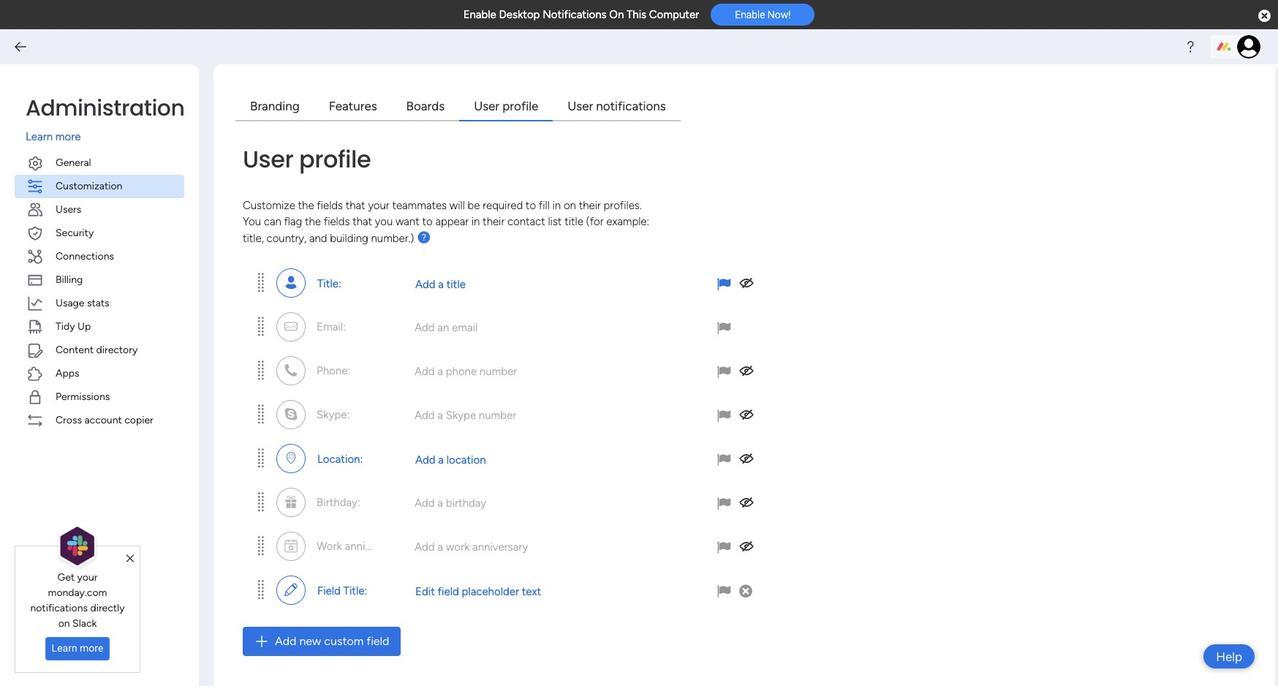 Task type: vqa. For each thing, say whether or not it's contained in the screenshot.
COLLECT
no



Task type: locate. For each thing, give the bounding box(es) containing it.
notifications
[[597, 99, 666, 113], [30, 602, 88, 614]]

number down add a phone number on the bottom left of the page
[[479, 409, 517, 422]]

profile
[[503, 99, 539, 113], [299, 142, 371, 175]]

1 horizontal spatial anniversary
[[473, 541, 528, 554]]

user inside 'link'
[[568, 99, 593, 113]]

dapulse admin help image
[[414, 226, 434, 248]]

profiles.
[[604, 199, 642, 212]]

title right "list"
[[565, 215, 584, 228]]

the up and
[[305, 215, 321, 228]]

1 vertical spatial their
[[483, 215, 505, 228]]

enable
[[464, 8, 497, 21], [735, 9, 766, 21]]

a left phone
[[438, 365, 443, 378]]

add left work
[[415, 541, 435, 554]]

a up an
[[438, 278, 444, 291]]

the up flag
[[298, 199, 314, 212]]

2 horizontal spatial user
[[568, 99, 593, 113]]

dapulse x slim image
[[126, 552, 134, 565]]

usage stats
[[56, 297, 109, 309]]

0 horizontal spatial title
[[447, 278, 466, 291]]

the
[[298, 199, 314, 212], [305, 215, 321, 228]]

2 dapulse flag image from the top
[[718, 364, 731, 380]]

enable left now!
[[735, 9, 766, 21]]

1 vertical spatial notifications
[[30, 602, 88, 614]]

dapulse flag image
[[718, 320, 731, 337], [718, 364, 731, 380], [718, 408, 731, 424], [718, 496, 731, 512], [718, 540, 731, 556], [718, 584, 731, 600]]

add for add a location
[[416, 454, 436, 467]]

fields up the building
[[324, 215, 350, 228]]

1 vertical spatial dapulse flag image
[[718, 452, 731, 468]]

on
[[564, 199, 576, 212], [58, 617, 70, 630]]

content directory
[[56, 343, 138, 356]]

a left location
[[438, 454, 444, 467]]

learn
[[26, 130, 53, 143], [52, 642, 77, 654]]

1 horizontal spatial field
[[438, 585, 459, 598]]

birthday :
[[317, 496, 361, 509]]

3 dapulse flag image from the top
[[718, 408, 731, 424]]

1 vertical spatial title
[[344, 585, 365, 598]]

contact
[[508, 215, 546, 228]]

0 horizontal spatial skype
[[317, 408, 347, 421]]

more down slack
[[80, 642, 103, 654]]

0 vertical spatial dapulse flag image
[[718, 277, 731, 293]]

learn inside administration learn more
[[26, 130, 53, 143]]

1 vertical spatial field
[[367, 634, 390, 648]]

1 horizontal spatial on
[[564, 199, 576, 212]]

an
[[438, 321, 449, 334]]

1 vertical spatial fields
[[324, 215, 350, 228]]

1 horizontal spatial in
[[553, 199, 561, 212]]

help button
[[1204, 645, 1255, 669]]

add for add a title
[[416, 278, 436, 291]]

anniversary
[[345, 540, 401, 553], [473, 541, 528, 554]]

1 dapulse flag image from the top
[[718, 277, 731, 293]]

0 vertical spatial notifications
[[597, 99, 666, 113]]

add a phone number
[[415, 365, 518, 378]]

birthday
[[446, 497, 487, 510]]

add up "add a location"
[[415, 409, 435, 422]]

0 horizontal spatial title
[[318, 277, 339, 290]]

1 vertical spatial in
[[472, 215, 480, 228]]

apps
[[56, 367, 79, 379]]

add new custom field
[[275, 634, 390, 648]]

security
[[56, 226, 94, 239]]

on left slack
[[58, 617, 70, 630]]

add a location
[[416, 454, 486, 467]]

0 vertical spatial more
[[55, 130, 81, 143]]

1 dapulse flag image from the top
[[718, 320, 731, 337]]

add for add new custom field
[[275, 634, 297, 648]]

learn down slack
[[52, 642, 77, 654]]

: up location :
[[347, 408, 350, 421]]

0 horizontal spatial user profile
[[243, 142, 371, 175]]

that
[[346, 199, 366, 212], [353, 215, 372, 228]]

a for phone
[[438, 365, 443, 378]]

title right field
[[344, 585, 365, 598]]

0 horizontal spatial to
[[422, 215, 433, 228]]

on right fill
[[564, 199, 576, 212]]

add left location
[[416, 454, 436, 467]]

0 vertical spatial on
[[564, 199, 576, 212]]

be
[[468, 199, 480, 212]]

work anniversary image
[[285, 538, 298, 555]]

enable left "desktop"
[[464, 8, 497, 21]]

1 horizontal spatial their
[[579, 199, 601, 212]]

directory
[[96, 343, 138, 356]]

fields
[[317, 199, 343, 212], [324, 215, 350, 228]]

in down be
[[472, 215, 480, 228]]

phone
[[446, 365, 477, 378]]

notifications
[[543, 8, 607, 21]]

your inside customize the fields that your teammates will be required to fill in on their profiles. you can flag the fields that you want to appear in their contact list title (for example: title, country, and building number.)
[[368, 199, 390, 212]]

edit field placeholder text
[[416, 585, 542, 598]]

slack
[[72, 617, 97, 630]]

1 horizontal spatial notifications
[[597, 99, 666, 113]]

computer
[[650, 8, 700, 21]]

1 horizontal spatial profile
[[503, 99, 539, 113]]

a left work
[[438, 541, 443, 554]]

field right edit
[[438, 585, 459, 598]]

add left new at the left
[[275, 634, 297, 648]]

: for location
[[360, 453, 363, 466]]

dapulse phone image
[[285, 363, 297, 379]]

: up phone :
[[343, 320, 346, 334]]

boards link
[[392, 94, 460, 121]]

1 vertical spatial number
[[479, 409, 517, 422]]

to left fill
[[526, 199, 536, 212]]

add a skype number
[[415, 409, 517, 422]]

0 horizontal spatial your
[[77, 571, 98, 584]]

user profile inside user profile link
[[474, 99, 539, 113]]

back to workspace image
[[13, 40, 28, 54]]

skype down phone
[[446, 409, 476, 422]]

a up "add a location"
[[438, 409, 443, 422]]

title inside customize the fields that your teammates will be required to fill in on their profiles. you can flag the fields that you want to appear in their contact list title (for example: title, country, and building number.)
[[565, 215, 584, 228]]

1 vertical spatial on
[[58, 617, 70, 630]]

1 horizontal spatial to
[[526, 199, 536, 212]]

add for add a skype number
[[415, 409, 435, 422]]

add left phone
[[415, 365, 435, 378]]

add a title
[[416, 278, 466, 291]]

list
[[548, 215, 562, 228]]

in
[[553, 199, 561, 212], [472, 215, 480, 228]]

monday.com
[[48, 587, 107, 599]]

enable inside button
[[735, 9, 766, 21]]

2 dapulse flag image from the top
[[718, 452, 731, 468]]

your up monday.com
[[77, 571, 98, 584]]

field title :
[[318, 585, 367, 598]]

1 horizontal spatial your
[[368, 199, 390, 212]]

0 vertical spatial user profile
[[474, 99, 539, 113]]

0 vertical spatial profile
[[503, 99, 539, 113]]

4 dapulse flag image from the top
[[718, 496, 731, 512]]

0 vertical spatial in
[[553, 199, 561, 212]]

add down dapulse admin help 'icon'
[[416, 278, 436, 291]]

in right fill
[[553, 199, 561, 212]]

branding link
[[236, 94, 314, 121]]

1 vertical spatial more
[[80, 642, 103, 654]]

a left birthday
[[438, 497, 443, 510]]

title
[[565, 215, 584, 228], [447, 278, 466, 291]]

title
[[318, 277, 339, 290], [344, 585, 365, 598]]

0 vertical spatial title
[[565, 215, 584, 228]]

anniversary right work
[[473, 541, 528, 554]]

user profile link
[[460, 94, 553, 121]]

1 vertical spatial your
[[77, 571, 98, 584]]

to
[[526, 199, 536, 212], [422, 215, 433, 228]]

: for title
[[339, 277, 341, 290]]

title right dapulse user 1 "icon"
[[318, 277, 339, 290]]

1 vertical spatial profile
[[299, 142, 371, 175]]

add left an
[[415, 321, 435, 334]]

dapulse flag image for add a birthday
[[718, 496, 731, 512]]

your
[[368, 199, 390, 212], [77, 571, 98, 584]]

1 horizontal spatial title
[[565, 215, 584, 228]]

add left birthday
[[415, 497, 435, 510]]

fields up and
[[317, 199, 343, 212]]

number right phone
[[480, 365, 518, 378]]

to down "teammates"
[[422, 215, 433, 228]]

: for phone
[[348, 364, 351, 378]]

more
[[55, 130, 81, 143], [80, 642, 103, 654]]

field right 'custom'
[[367, 634, 390, 648]]

0 horizontal spatial profile
[[299, 142, 371, 175]]

location :
[[318, 453, 363, 466]]

dapulse user 1 image
[[285, 275, 297, 291]]

administration
[[26, 92, 185, 124]]

customization
[[56, 180, 122, 192]]

: for skype
[[347, 408, 350, 421]]

0 horizontal spatial on
[[58, 617, 70, 630]]

1 horizontal spatial user profile
[[474, 99, 539, 113]]

tidy up
[[56, 320, 91, 333]]

: up the skype :
[[348, 364, 351, 378]]

add new custom field button
[[243, 627, 401, 656]]

usage
[[56, 297, 84, 309]]

(for
[[586, 215, 604, 228]]

0 horizontal spatial field
[[367, 634, 390, 648]]

add a birthday
[[415, 497, 487, 510]]

and
[[309, 232, 327, 245]]

text
[[522, 585, 542, 598]]

work anniversary
[[317, 540, 401, 553]]

their down required
[[483, 215, 505, 228]]

learn more link
[[26, 129, 184, 145]]

0 horizontal spatial enable
[[464, 8, 497, 21]]

: up email :
[[339, 277, 341, 290]]

a for skype
[[438, 409, 443, 422]]

work
[[317, 540, 342, 553]]

your up you
[[368, 199, 390, 212]]

more up the "general"
[[55, 130, 81, 143]]

5 dapulse flag image from the top
[[718, 540, 731, 556]]

their up (for
[[579, 199, 601, 212]]

learn down administration
[[26, 130, 53, 143]]

0 vertical spatial title
[[318, 277, 339, 290]]

add inside add new custom field button
[[275, 634, 297, 648]]

1 horizontal spatial user
[[474, 99, 500, 113]]

you
[[375, 215, 393, 228]]

add a work anniversary
[[415, 541, 528, 554]]

0 horizontal spatial user
[[243, 142, 294, 175]]

dapulse close image
[[740, 584, 753, 600]]

anniversary right the work
[[345, 540, 401, 553]]

appear
[[436, 215, 469, 228]]

1 vertical spatial to
[[422, 215, 433, 228]]

:
[[339, 277, 341, 290], [343, 320, 346, 334], [348, 364, 351, 378], [347, 408, 350, 421], [360, 453, 363, 466], [358, 496, 361, 509], [365, 585, 367, 598]]

0 vertical spatial to
[[526, 199, 536, 212]]

6 dapulse flag image from the top
[[718, 584, 731, 600]]

add
[[416, 278, 436, 291], [415, 321, 435, 334], [415, 365, 435, 378], [415, 409, 435, 422], [416, 454, 436, 467], [415, 497, 435, 510], [415, 541, 435, 554], [275, 634, 297, 648]]

0 horizontal spatial in
[[472, 215, 480, 228]]

user profile
[[474, 99, 539, 113], [243, 142, 371, 175]]

0 horizontal spatial notifications
[[30, 602, 88, 614]]

1 horizontal spatial skype
[[446, 409, 476, 422]]

: up "work anniversary" at the left of the page
[[358, 496, 361, 509]]

: up the birthday :
[[360, 453, 363, 466]]

notifications inside 'link'
[[597, 99, 666, 113]]

help
[[1217, 649, 1243, 664]]

1 vertical spatial user profile
[[243, 142, 371, 175]]

0 vertical spatial your
[[368, 199, 390, 212]]

1 horizontal spatial enable
[[735, 9, 766, 21]]

tidy
[[56, 320, 75, 333]]

: right field
[[365, 585, 367, 598]]

features
[[329, 99, 377, 113]]

0 vertical spatial learn
[[26, 130, 53, 143]]

1 vertical spatial title
[[447, 278, 466, 291]]

title up email
[[447, 278, 466, 291]]

0 vertical spatial that
[[346, 199, 366, 212]]

0 vertical spatial number
[[480, 365, 518, 378]]

custom
[[324, 634, 364, 648]]

on inside customize the fields that your teammates will be required to fill in on their profiles. you can flag the fields that you want to appear in their contact list title (for example: title, country, and building number.)
[[564, 199, 576, 212]]

skype right dapulse skype icon
[[317, 408, 347, 421]]

users
[[56, 203, 81, 215]]

help image
[[1184, 40, 1198, 54]]

1 vertical spatial learn
[[52, 642, 77, 654]]

email
[[317, 320, 343, 334]]

dapulse flag image
[[718, 277, 731, 293], [718, 452, 731, 468]]



Task type: describe. For each thing, give the bounding box(es) containing it.
user for user profile link
[[474, 99, 500, 113]]

user for user notifications 'link'
[[568, 99, 593, 113]]

cross account copier
[[56, 414, 153, 426]]

fill
[[539, 199, 550, 212]]

you
[[243, 215, 261, 228]]

directly
[[90, 602, 125, 614]]

connections
[[56, 250, 114, 262]]

content
[[56, 343, 94, 356]]

dapulse email image
[[285, 319, 298, 335]]

features link
[[314, 94, 392, 121]]

your inside get your monday.com notifications directly on slack
[[77, 571, 98, 584]]

0 vertical spatial field
[[438, 585, 459, 598]]

general
[[56, 156, 91, 169]]

copier
[[125, 414, 153, 426]]

learn more
[[52, 642, 103, 654]]

get your monday.com notifications directly on slack
[[30, 571, 125, 630]]

enable now! button
[[711, 4, 815, 26]]

0 vertical spatial fields
[[317, 199, 343, 212]]

learn more button
[[45, 637, 110, 661]]

enable now!
[[735, 9, 791, 21]]

get
[[57, 571, 75, 584]]

field inside button
[[367, 634, 390, 648]]

administration learn more
[[26, 92, 185, 143]]

dapulse flag image for location
[[718, 452, 731, 468]]

customize the fields that your teammates will be required to fill in on their profiles. you can flag the fields that you want to appear in their contact list title (for example: title, country, and building number.)
[[243, 199, 650, 245]]

0 vertical spatial the
[[298, 199, 314, 212]]

more inside administration learn more
[[55, 130, 81, 143]]

add for add an email
[[415, 321, 435, 334]]

location
[[318, 453, 360, 466]]

number.)
[[371, 232, 414, 245]]

dapulse flag image for add a phone number
[[718, 364, 731, 380]]

dapulse flag image for edit field placeholder text
[[718, 584, 731, 600]]

a for birthday
[[438, 497, 443, 510]]

desktop
[[499, 8, 540, 21]]

add for add a phone number
[[415, 365, 435, 378]]

country,
[[267, 232, 307, 245]]

1 horizontal spatial title
[[344, 585, 365, 598]]

dapulse skype image
[[285, 407, 297, 423]]

example:
[[607, 215, 650, 228]]

0 horizontal spatial anniversary
[[345, 540, 401, 553]]

add for add a work anniversary
[[415, 541, 435, 554]]

a for work
[[438, 541, 443, 554]]

building
[[330, 232, 369, 245]]

dapulse location image
[[287, 451, 296, 467]]

more inside button
[[80, 642, 103, 654]]

title,
[[243, 232, 264, 245]]

enable for enable now!
[[735, 9, 766, 21]]

customize
[[243, 199, 295, 212]]

dapulse close image
[[1259, 9, 1272, 23]]

want
[[396, 215, 420, 228]]

user notifications link
[[553, 94, 681, 121]]

on
[[610, 8, 624, 21]]

teammates
[[392, 199, 447, 212]]

notifications inside get your monday.com notifications directly on slack
[[30, 602, 88, 614]]

enable for enable desktop notifications on this computer
[[464, 8, 497, 21]]

title :
[[318, 277, 341, 290]]

account
[[84, 414, 122, 426]]

dapulse gift image
[[286, 495, 297, 511]]

kendall parks image
[[1238, 35, 1261, 59]]

user notifications
[[568, 99, 666, 113]]

: for email
[[343, 320, 346, 334]]

learn inside button
[[52, 642, 77, 654]]

1 vertical spatial that
[[353, 215, 372, 228]]

dapulse flag image for title
[[718, 277, 731, 293]]

email
[[452, 321, 478, 334]]

add for add a birthday
[[415, 497, 435, 510]]

number for add a skype number
[[479, 409, 517, 422]]

add an email
[[415, 321, 478, 334]]

dapulse flag image for add a work anniversary
[[718, 540, 731, 556]]

0 vertical spatial their
[[579, 199, 601, 212]]

edit
[[416, 585, 435, 598]]

1 vertical spatial the
[[305, 215, 321, 228]]

stats
[[87, 297, 109, 309]]

will
[[450, 199, 465, 212]]

location
[[447, 454, 486, 467]]

field
[[318, 585, 341, 598]]

permissions
[[56, 390, 110, 403]]

email :
[[317, 320, 346, 334]]

0 horizontal spatial their
[[483, 215, 505, 228]]

number for add a phone number
[[480, 365, 518, 378]]

now!
[[768, 9, 791, 21]]

boards
[[406, 99, 445, 113]]

work
[[446, 541, 470, 554]]

this
[[627, 8, 647, 21]]

on inside get your monday.com notifications directly on slack
[[58, 617, 70, 630]]

up
[[78, 320, 91, 333]]

phone :
[[317, 364, 351, 378]]

a for location
[[438, 454, 444, 467]]

dapulse edit image
[[285, 582, 298, 598]]

branding
[[250, 99, 300, 113]]

dapulse flag image for add a skype number
[[718, 408, 731, 424]]

cross
[[56, 414, 82, 426]]

a for title
[[438, 278, 444, 291]]

dapulse flag image for add an email
[[718, 320, 731, 337]]

birthday
[[317, 496, 358, 509]]

billing
[[56, 273, 83, 286]]

enable desktop notifications on this computer
[[464, 8, 700, 21]]

: for birthday
[[358, 496, 361, 509]]

flag
[[284, 215, 302, 228]]

required
[[483, 199, 523, 212]]

new
[[300, 634, 321, 648]]

placeholder
[[462, 585, 519, 598]]

phone
[[317, 364, 348, 378]]

skype :
[[317, 408, 350, 421]]



